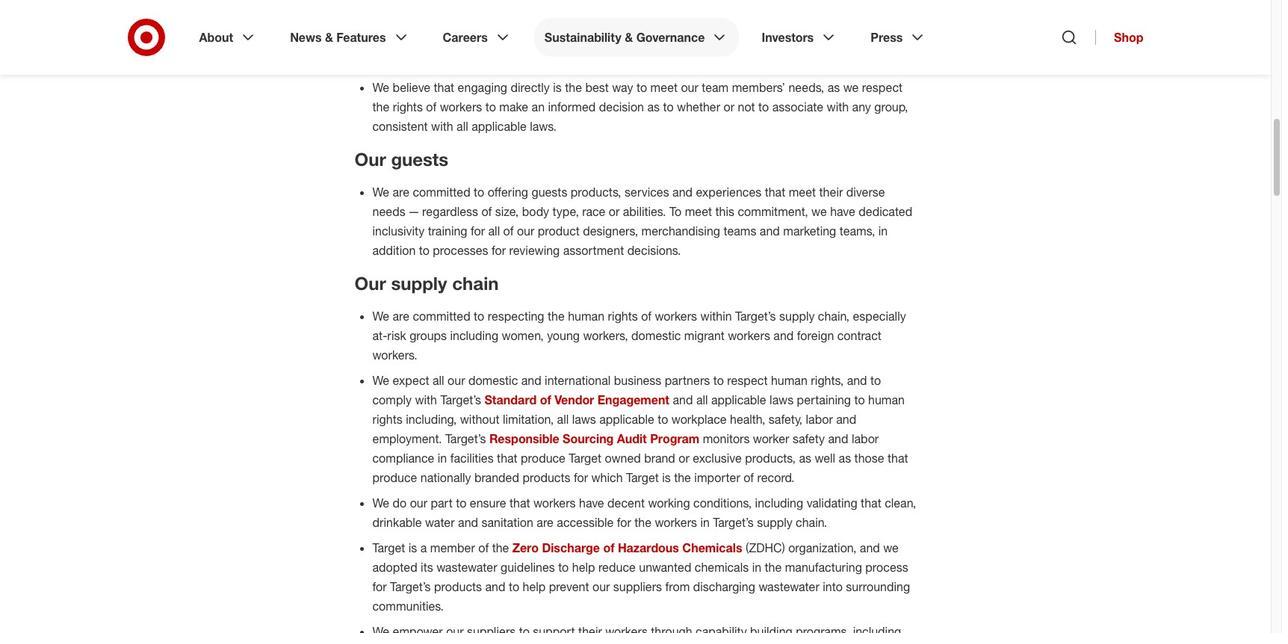 Task type: locate. For each thing, give the bounding box(es) containing it.
1 we from the top
[[373, 80, 390, 95]]

1 vertical spatial is
[[663, 470, 671, 485]]

workplace down environment
[[583, 35, 638, 50]]

2 dedicated from the top
[[859, 204, 913, 219]]

2 horizontal spatial applicable
[[712, 392, 767, 407]]

investors
[[762, 30, 814, 45]]

0 vertical spatial domestic
[[632, 328, 681, 343]]

and inside we do our part to ensure that workers have decent working conditions, including validating that clean, drinkable water and sanitation are accessible for the workers in target's supply chain.
[[458, 515, 479, 530]]

and left foreign
[[774, 328, 794, 343]]

as right decision
[[648, 99, 660, 114]]

rights inside we are committed to respecting the human rights of workers within target's supply chain, especially at-risk groups including women, young workers, domestic migrant workers and foreign contract workers.
[[608, 309, 638, 324]]

1 vertical spatial including
[[450, 328, 499, 343]]

2 vertical spatial including
[[756, 496, 804, 511]]

needs,
[[789, 80, 825, 95]]

sanitation
[[482, 515, 534, 530]]

rights for we
[[608, 309, 638, 324]]

0 vertical spatial supply
[[391, 272, 447, 295]]

young
[[547, 328, 580, 343]]

committed
[[405, 16, 463, 31], [413, 185, 471, 200], [413, 309, 471, 324]]

guests
[[391, 148, 449, 170], [532, 185, 568, 200]]

committed inside we are committed to respecting the human rights of workers within target's supply chain, especially at-risk groups including women, young workers, domestic migrant workers and foreign contract workers.
[[413, 309, 471, 324]]

chemicals
[[683, 540, 743, 555]]

2 vertical spatial target
[[373, 540, 405, 555]]

we up needs
[[373, 185, 390, 200]]

domestic inside we are committed to respecting the human rights of workers within target's supply chain, especially at-risk groups including women, young workers, domestic migrant workers and foreign contract workers.
[[632, 328, 681, 343]]

2 vertical spatial rights
[[373, 412, 403, 427]]

to right pertaining
[[855, 392, 865, 407]]

we inside we do our part to ensure that workers have decent working conditions, including validating that clean, drinkable water and sanitation are accessible for the workers in target's supply chain.
[[373, 496, 390, 511]]

0 horizontal spatial laws
[[572, 412, 596, 427]]

for left both
[[638, 16, 653, 31]]

all down engaging
[[457, 119, 469, 134]]

we up any
[[844, 80, 859, 95]]

1 horizontal spatial applicable
[[600, 412, 655, 427]]

0 vertical spatial respect
[[863, 80, 903, 95]]

and right rights,
[[848, 373, 868, 388]]

1 vertical spatial a
[[421, 540, 427, 555]]

0 vertical spatial products
[[523, 470, 571, 485]]

we up marketing
[[812, 204, 827, 219]]

the up working
[[674, 470, 691, 485]]

target's inside and all applicable laws pertaining to human rights including, without limitation, all laws applicable to workplace health, safety, labor and employment. target's
[[446, 431, 486, 446]]

0 horizontal spatial a
[[421, 540, 427, 555]]

0 vertical spatial are
[[393, 185, 410, 200]]

our up reviewing
[[517, 223, 535, 238]]

and
[[768, 16, 789, 31], [795, 35, 815, 50], [673, 185, 693, 200], [774, 328, 794, 343], [522, 373, 542, 388], [848, 373, 868, 388], [673, 392, 693, 407], [837, 412, 857, 427], [829, 431, 849, 446], [458, 515, 479, 530], [860, 540, 881, 555], [486, 579, 506, 594]]

1 horizontal spatial help
[[572, 560, 595, 575]]

diverse
[[847, 185, 886, 200]]

is down brand
[[663, 470, 671, 485]]

0 vertical spatial target
[[569, 451, 602, 466]]

to up program
[[658, 412, 669, 427]]

wastewater down member
[[437, 560, 498, 575]]

programs
[[408, 35, 459, 50]]

for inside monitors worker safety and labor compliance in facilities that produce target owned brand or exclusive products, as well as those that produce nationally branded products for which target is the importer of record.
[[574, 470, 588, 485]]

including
[[690, 35, 738, 50], [450, 328, 499, 343], [756, 496, 804, 511]]

have down their
[[831, 204, 856, 219]]

0 vertical spatial labor
[[806, 412, 833, 427]]

0 horizontal spatial produce
[[373, 470, 417, 485]]

0 vertical spatial meet
[[651, 80, 678, 95]]

safety down "we're"
[[373, 35, 405, 50]]

is up informed
[[553, 80, 562, 95]]

supply up (zdhc)
[[758, 515, 793, 530]]

to inside we do our part to ensure that workers have decent working conditions, including validating that clean, drinkable water and sanitation are accessible for the workers in target's supply chain.
[[456, 496, 467, 511]]

to inside we are committed to respecting the human rights of workers within target's supply chain, especially at-risk groups including women, young workers, domestic migrant workers and foreign contract workers.
[[474, 309, 485, 324]]

workers inside the we believe that engaging directly is the best way to meet our team members' needs, as we respect the rights of workers to make an informed decision as to whether or not to associate with any group, consistent with all applicable laws.
[[440, 99, 482, 114]]

safety
[[373, 35, 405, 50], [793, 431, 825, 446]]

that up branded
[[497, 451, 518, 466]]

1 horizontal spatial wastewater
[[759, 579, 820, 594]]

shop
[[1115, 30, 1144, 45]]

2 our from the top
[[355, 272, 386, 295]]

1 vertical spatial committed
[[413, 185, 471, 200]]

produce down compliance
[[373, 470, 417, 485]]

1 horizontal spatial we
[[844, 80, 859, 95]]

to left the offering
[[474, 185, 485, 200]]

into
[[823, 579, 843, 594]]

0 vertical spatial reduce
[[477, 35, 514, 50]]

1 vertical spatial dedicated
[[859, 204, 913, 219]]

2 vertical spatial are
[[537, 515, 554, 530]]

1 vertical spatial products
[[434, 579, 482, 594]]

0 horizontal spatial have
[[579, 496, 605, 511]]

workplace inside and all applicable laws pertaining to human rights including, without limitation, all laws applicable to workplace health, safety, labor and employment. target's
[[672, 412, 727, 427]]

eliminate
[[531, 35, 580, 50]]

of
[[426, 99, 437, 114], [482, 204, 492, 219], [504, 223, 514, 238], [642, 309, 652, 324], [540, 392, 552, 407], [744, 470, 754, 485], [479, 540, 489, 555], [604, 540, 615, 555]]

2 horizontal spatial target
[[626, 470, 659, 485]]

0 vertical spatial is
[[553, 80, 562, 95]]

investors link
[[752, 18, 849, 57]]

0 horizontal spatial products
[[434, 579, 482, 594]]

rights for and
[[373, 412, 403, 427]]

validating
[[807, 496, 858, 511]]

team up whether
[[702, 80, 729, 95]]

chain.
[[796, 515, 828, 530]]

the inside we are committed to respecting the human rights of workers within target's supply chain, especially at-risk groups including women, young workers, domestic migrant workers and foreign contract workers.
[[548, 309, 565, 324]]

1 & from the left
[[325, 30, 333, 45]]

we inside we expect all our domestic and international business partners to respect human rights, and to comply with target's
[[373, 373, 390, 388]]

1 dedicated from the top
[[859, 16, 913, 31]]

workers down within
[[728, 328, 771, 343]]

guests down consistent
[[391, 148, 449, 170]]

dedicated inside the we are committed to offering guests products, services and experiences that meet their diverse needs — regardless of size, body type, race or abilities. to meet this commitment, we have dedicated inclusivity training for all of our product designers, merchandising teams and marketing teams, in addition to processes for reviewing assortment decisions.
[[859, 204, 913, 219]]

experiences
[[696, 185, 762, 200]]

we for we believe that engaging directly is the best way to meet our team members' needs, as we respect the rights of workers to make an informed decision as to whether or not to associate with any group, consistent with all applicable laws.
[[373, 80, 390, 95]]

supply inside we do our part to ensure that workers have decent working conditions, including validating that clean, drinkable water and sanitation are accessible for the workers in target's supply chain.
[[758, 515, 793, 530]]

their
[[820, 185, 844, 200]]

including down record.
[[756, 496, 804, 511]]

rights up 'workers,'
[[608, 309, 638, 324]]

rights inside and all applicable laws pertaining to human rights including, without limitation, all laws applicable to workplace health, safety, labor and employment. target's
[[373, 412, 403, 427]]

water
[[425, 515, 455, 530]]

committed up groups
[[413, 309, 471, 324]]

worker
[[753, 431, 790, 446]]

governance
[[637, 30, 705, 45]]

accessible
[[557, 515, 614, 530]]

1 vertical spatial are
[[393, 309, 410, 324]]

target's up "without"
[[441, 392, 481, 407]]

3 we from the top
[[373, 309, 390, 324]]

our for our guests
[[355, 148, 386, 170]]

with inside we're committed to providing a safe environment for both team members and guests, with dedicated safety programs to reduce or eliminate workplace hazards, including our injury and illness protection program.
[[834, 16, 856, 31]]

is inside monitors worker safety and labor compliance in facilities that produce target owned brand or exclusive products, as well as those that produce nationally branded products for which target is the importer of record.
[[663, 470, 671, 485]]

we do our part to ensure that workers have decent working conditions, including validating that clean, drinkable water and sanitation are accessible for the workers in target's supply chain.
[[373, 496, 917, 530]]

0 horizontal spatial human
[[568, 309, 605, 324]]

or down 'providing'
[[517, 35, 528, 50]]

0 vertical spatial wastewater
[[437, 560, 498, 575]]

to down engaging
[[486, 99, 496, 114]]

0 horizontal spatial &
[[325, 30, 333, 45]]

1 vertical spatial have
[[579, 496, 605, 511]]

illness
[[818, 35, 852, 50]]

all down size,
[[489, 223, 500, 238]]

addition
[[373, 243, 416, 258]]

we are committed to respecting the human rights of workers within target's supply chain, especially at-risk groups including women, young workers, domestic migrant workers and foreign contract workers.
[[373, 309, 907, 363]]

1 vertical spatial human
[[771, 373, 808, 388]]

the down (zdhc)
[[765, 560, 782, 575]]

laws up safety,
[[770, 392, 794, 407]]

1 our from the top
[[355, 148, 386, 170]]

products down responsible
[[523, 470, 571, 485]]

we inside the we believe that engaging directly is the best way to meet our team members' needs, as we respect the rights of workers to make an informed decision as to whether or not to associate with any group, consistent with all applicable laws.
[[373, 80, 390, 95]]

are up needs
[[393, 185, 410, 200]]

best
[[586, 80, 609, 95]]

applicable inside the we believe that engaging directly is the best way to meet our team members' needs, as we respect the rights of workers to make an informed decision as to whether or not to associate with any group, consistent with all applicable laws.
[[472, 119, 527, 134]]

all
[[457, 119, 469, 134], [489, 223, 500, 238], [433, 373, 445, 388], [697, 392, 708, 407], [557, 412, 569, 427]]

news
[[290, 30, 322, 45]]

a left safe
[[533, 16, 540, 31]]

2 vertical spatial human
[[869, 392, 905, 407]]

reduce inside (zdhc) organization, and we adopted its wastewater guidelines to help reduce unwanted chemicals in the manufacturing process for target's products and to help prevent our suppliers from discharging wastewater into surrounding communities.
[[599, 560, 636, 575]]

to right not
[[759, 99, 769, 114]]

respect
[[863, 80, 903, 95], [728, 373, 768, 388]]

offering
[[488, 185, 529, 200]]

at-
[[373, 328, 388, 343]]

1 vertical spatial reduce
[[599, 560, 636, 575]]

committed for respecting
[[413, 309, 471, 324]]

to right the programs
[[463, 35, 473, 50]]

0 vertical spatial human
[[568, 309, 605, 324]]

we for we do our part to ensure that workers have decent working conditions, including validating that clean, drinkable water and sanitation are accessible for the workers in target's supply chain.
[[373, 496, 390, 511]]

or up designers,
[[609, 204, 620, 219]]

our inside the we believe that engaging directly is the best way to meet our team members' needs, as we respect the rights of workers to make an informed decision as to whether or not to associate with any group, consistent with all applicable laws.
[[681, 80, 699, 95]]

needs
[[373, 204, 406, 219]]

0 vertical spatial a
[[533, 16, 540, 31]]

we
[[373, 80, 390, 95], [373, 185, 390, 200], [373, 309, 390, 324], [373, 373, 390, 388], [373, 496, 390, 511]]

sustainability & governance
[[545, 30, 705, 45]]

1 horizontal spatial meet
[[685, 204, 713, 219]]

& inside 'link'
[[625, 30, 633, 45]]

0 vertical spatial dedicated
[[859, 16, 913, 31]]

the inside (zdhc) organization, and we adopted its wastewater guidelines to help reduce unwanted chemicals in the manufacturing process for target's products and to help prevent our suppliers from discharging wastewater into surrounding communities.
[[765, 560, 782, 575]]

0 vertical spatial guests
[[391, 148, 449, 170]]

that right believe
[[434, 80, 455, 95]]

target down sourcing
[[569, 451, 602, 466]]

1 vertical spatial we
[[812, 204, 827, 219]]

reduce inside we're committed to providing a safe environment for both team members and guests, with dedicated safety programs to reduce or eliminate workplace hazards, including our injury and illness protection program.
[[477, 35, 514, 50]]

0 vertical spatial produce
[[521, 451, 566, 466]]

we for we expect all our domestic and international business partners to respect human rights, and to comply with target's
[[373, 373, 390, 388]]

products inside monitors worker safety and labor compliance in facilities that produce target owned brand or exclusive products, as well as those that produce nationally branded products for which target is the importer of record.
[[523, 470, 571, 485]]

committed inside we're committed to providing a safe environment for both team members and guests, with dedicated safety programs to reduce or eliminate workplace hazards, including our injury and illness protection program.
[[405, 16, 463, 31]]

wastewater down manufacturing
[[759, 579, 820, 594]]

1 vertical spatial target
[[626, 470, 659, 485]]

providing
[[480, 16, 530, 31]]

and inside the we are committed to offering guests products, services and experiences that meet their diverse needs — regardless of size, body type, race or abilities. to meet this commitment, we have dedicated inclusivity training for all of our product designers, merchandising teams and marketing teams, in addition to processes for reviewing assortment decisions.
[[673, 185, 693, 200]]

for down decent
[[617, 515, 632, 530]]

our
[[355, 148, 386, 170], [355, 272, 386, 295]]

0 horizontal spatial workplace
[[583, 35, 638, 50]]

that inside the we are committed to offering guests products, services and experiences that meet their diverse needs — regardless of size, body type, race or abilities. to meet this commitment, we have dedicated inclusivity training for all of our product designers, merchandising teams and marketing teams, in addition to processes for reviewing assortment decisions.
[[765, 185, 786, 200]]

1 horizontal spatial respect
[[863, 80, 903, 95]]

for inside (zdhc) organization, and we adopted its wastewater guidelines to help reduce unwanted chemicals in the manufacturing process for target's products and to help prevent our suppliers from discharging wastewater into surrounding communities.
[[373, 579, 387, 594]]

body
[[522, 204, 550, 219]]

1 horizontal spatial &
[[625, 30, 633, 45]]

respect up health,
[[728, 373, 768, 388]]

and up injury
[[768, 16, 789, 31]]

our
[[741, 35, 759, 50], [681, 80, 699, 95], [517, 223, 535, 238], [448, 373, 465, 388], [410, 496, 428, 511], [593, 579, 610, 594]]

0 horizontal spatial reduce
[[477, 35, 514, 50]]

and up well
[[829, 431, 849, 446]]

we down program.
[[373, 80, 390, 95]]

with
[[834, 16, 856, 31], [827, 99, 849, 114], [431, 119, 454, 134], [415, 392, 437, 407]]

1 vertical spatial safety
[[793, 431, 825, 446]]

workplace inside we're committed to providing a safe environment for both team members and guests, with dedicated safety programs to reduce or eliminate workplace hazards, including our injury and illness protection program.
[[583, 35, 638, 50]]

produce down responsible
[[521, 451, 566, 466]]

products inside (zdhc) organization, and we adopted its wastewater guidelines to help reduce unwanted chemicals in the manufacturing process for target's products and to help prevent our suppliers from discharging wastewater into surrounding communities.
[[434, 579, 482, 594]]

we inside we are committed to respecting the human rights of workers within target's supply chain, especially at-risk groups including women, young workers, domestic migrant workers and foreign contract workers.
[[373, 309, 390, 324]]

are inside the we are committed to offering guests products, services and experiences that meet their diverse needs — regardless of size, body type, race or abilities. to meet this commitment, we have dedicated inclusivity training for all of our product designers, merchandising teams and marketing teams, in addition to processes for reviewing assortment decisions.
[[393, 185, 410, 200]]

1 horizontal spatial target
[[569, 451, 602, 466]]

we up process at the bottom right of page
[[884, 540, 899, 555]]

1 horizontal spatial is
[[553, 80, 562, 95]]

0 vertical spatial rights
[[393, 99, 423, 114]]

0 horizontal spatial guests
[[391, 148, 449, 170]]

supply
[[391, 272, 447, 295], [780, 309, 815, 324], [758, 515, 793, 530]]

importer
[[695, 470, 741, 485]]

have up accessible
[[579, 496, 605, 511]]

record.
[[758, 470, 795, 485]]

1 horizontal spatial guests
[[532, 185, 568, 200]]

our inside we expect all our domestic and international business partners to respect human rights, and to comply with target's
[[448, 373, 465, 388]]

all right expect
[[433, 373, 445, 388]]

of down accessible
[[604, 540, 615, 555]]

1 vertical spatial help
[[523, 579, 546, 594]]

target's inside we are committed to respecting the human rights of workers within target's supply chain, especially at-risk groups including women, young workers, domestic migrant workers and foreign contract workers.
[[736, 309, 776, 324]]

about
[[199, 30, 233, 45]]

0 vertical spatial our
[[355, 148, 386, 170]]

human up 'workers,'
[[568, 309, 605, 324]]

decent
[[608, 496, 645, 511]]

are
[[393, 185, 410, 200], [393, 309, 410, 324], [537, 515, 554, 530]]

to right the part
[[456, 496, 467, 511]]

labor down pertaining
[[806, 412, 833, 427]]

1 horizontal spatial have
[[831, 204, 856, 219]]

for up processes
[[471, 223, 485, 238]]

discharging
[[694, 579, 756, 594]]

are inside we are committed to respecting the human rights of workers within target's supply chain, especially at-risk groups including women, young workers, domestic migrant workers and foreign contract workers.
[[393, 309, 410, 324]]

target's up communities. at bottom
[[390, 579, 431, 594]]

safety,
[[769, 412, 803, 427]]

do
[[393, 496, 407, 511]]

2 vertical spatial applicable
[[600, 412, 655, 427]]

we inside the we are committed to offering guests products, services and experiences that meet their diverse needs — regardless of size, body type, race or abilities. to meet this commitment, we have dedicated inclusivity training for all of our product designers, merchandising teams and marketing teams, in addition to processes for reviewing assortment decisions.
[[812, 204, 827, 219]]

applicable up the 'audit'
[[600, 412, 655, 427]]

reviewing
[[510, 243, 560, 258]]

0 vertical spatial have
[[831, 204, 856, 219]]

are up risk
[[393, 309, 410, 324]]

and up to
[[673, 185, 693, 200]]

1 horizontal spatial safety
[[793, 431, 825, 446]]

standard of vendor engagement
[[485, 392, 670, 407]]

committed inside the we are committed to offering guests products, services and experiences that meet their diverse needs — regardless of size, body type, race or abilities. to meet this commitment, we have dedicated inclusivity training for all of our product designers, merchandising teams and marketing teams, in addition to processes for reviewing assortment decisions.
[[413, 185, 471, 200]]

2 horizontal spatial including
[[756, 496, 804, 511]]

in right teams,
[[879, 223, 888, 238]]

are inside we do our part to ensure that workers have decent working conditions, including validating that clean, drinkable water and sanitation are accessible for the workers in target's supply chain.
[[537, 515, 554, 530]]

0 horizontal spatial labor
[[806, 412, 833, 427]]

teams and
[[724, 223, 780, 238]]

for down adopted
[[373, 579, 387, 594]]

workplace
[[583, 35, 638, 50], [672, 412, 727, 427]]

2 vertical spatial meet
[[685, 204, 713, 219]]

is up adopted
[[409, 540, 417, 555]]

press
[[871, 30, 903, 45]]

consistent
[[373, 119, 428, 134]]

have inside we do our part to ensure that workers have decent working conditions, including validating that clean, drinkable water and sanitation are accessible for the workers in target's supply chain.
[[579, 496, 605, 511]]

protection
[[855, 35, 910, 50]]

surrounding
[[847, 579, 911, 594]]

assortment
[[563, 243, 624, 258]]

with inside we expect all our domestic and international business partners to respect human rights, and to comply with target's
[[415, 392, 437, 407]]

including inside we are committed to respecting the human rights of workers within target's supply chain, especially at-risk groups including women, young workers, domestic migrant workers and foreign contract workers.
[[450, 328, 499, 343]]

0 horizontal spatial we
[[812, 204, 827, 219]]

0 vertical spatial safety
[[373, 35, 405, 50]]

products, down worker
[[746, 451, 796, 466]]

0 horizontal spatial products,
[[571, 185, 622, 200]]

2 vertical spatial is
[[409, 540, 417, 555]]

in inside the we are committed to offering guests products, services and experiences that meet their diverse needs — regardless of size, body type, race or abilities. to meet this commitment, we have dedicated inclusivity training for all of our product designers, merchandising teams and marketing teams, in addition to processes for reviewing assortment decisions.
[[879, 223, 888, 238]]

0 horizontal spatial including
[[450, 328, 499, 343]]

environment
[[569, 16, 635, 31]]

in inside (zdhc) organization, and we adopted its wastewater guidelines to help reduce unwanted chemicals in the manufacturing process for target's products and to help prevent our suppliers from discharging wastewater into surrounding communities.
[[753, 560, 762, 575]]

risk
[[388, 328, 406, 343]]

1 vertical spatial workplace
[[672, 412, 727, 427]]

1 vertical spatial domestic
[[469, 373, 518, 388]]

with up the illness
[[834, 16, 856, 31]]

2 & from the left
[[625, 30, 633, 45]]

safety inside we're committed to providing a safe environment for both team members and guests, with dedicated safety programs to reduce or eliminate workplace hazards, including our injury and illness protection program.
[[373, 35, 405, 50]]

0 horizontal spatial meet
[[651, 80, 678, 95]]

human inside and all applicable laws pertaining to human rights including, without limitation, all laws applicable to workplace health, safety, labor and employment. target's
[[869, 392, 905, 407]]

safety inside monitors worker safety and labor compliance in facilities that produce target owned brand or exclusive products, as well as those that produce nationally branded products for which target is the importer of record.
[[793, 431, 825, 446]]

0 vertical spatial workplace
[[583, 35, 638, 50]]

1 vertical spatial produce
[[373, 470, 417, 485]]

committed up regardless
[[413, 185, 471, 200]]

our inside we're committed to providing a safe environment for both team members and guests, with dedicated safety programs to reduce or eliminate workplace hazards, including our injury and illness protection program.
[[741, 35, 759, 50]]

dedicated up protection
[[859, 16, 913, 31]]

1 horizontal spatial laws
[[770, 392, 794, 407]]

all inside the we believe that engaging directly is the best way to meet our team members' needs, as we respect the rights of workers to make an informed decision as to whether or not to associate with any group, consistent with all applicable laws.
[[457, 119, 469, 134]]

target's inside we expect all our domestic and international business partners to respect human rights, and to comply with target's
[[441, 392, 481, 407]]

1 vertical spatial supply
[[780, 309, 815, 324]]

1 vertical spatial products,
[[746, 451, 796, 466]]

responsible
[[490, 431, 560, 446]]

human inside we are committed to respecting the human rights of workers within target's supply chain, especially at-risk groups including women, young workers, domestic migrant workers and foreign contract workers.
[[568, 309, 605, 324]]

discharge
[[542, 540, 600, 555]]

our down members
[[741, 35, 759, 50]]

help down discharge
[[572, 560, 595, 575]]

or down program
[[679, 451, 690, 466]]

our down addition
[[355, 272, 386, 295]]

including down respecting
[[450, 328, 499, 343]]

that
[[434, 80, 455, 95], [765, 185, 786, 200], [497, 451, 518, 466], [888, 451, 909, 466], [510, 496, 530, 511], [861, 496, 882, 511]]

1 horizontal spatial labor
[[852, 431, 879, 446]]

1 vertical spatial rights
[[608, 309, 638, 324]]

dedicated inside we're committed to providing a safe environment for both team members and guests, with dedicated safety programs to reduce or eliminate workplace hazards, including our injury and illness protection program.
[[859, 16, 913, 31]]

meet up whether
[[651, 80, 678, 95]]

4 we from the top
[[373, 373, 390, 388]]

of up business at the bottom of the page
[[642, 309, 652, 324]]

and inside monitors worker safety and labor compliance in facilities that produce target owned brand or exclusive products, as well as those that produce nationally branded products for which target is the importer of record.
[[829, 431, 849, 446]]

0 horizontal spatial domestic
[[469, 373, 518, 388]]

our guests
[[355, 148, 449, 170]]

monitors worker safety and labor compliance in facilities that produce target owned brand or exclusive products, as well as those that produce nationally branded products for which target is the importer of record.
[[373, 431, 909, 485]]

we're
[[373, 16, 402, 31]]

0 horizontal spatial wastewater
[[437, 560, 498, 575]]

0 vertical spatial team
[[684, 16, 711, 31]]

1 horizontal spatial products,
[[746, 451, 796, 466]]

that up commitment,
[[765, 185, 786, 200]]

or inside the we are committed to offering guests products, services and experiences that meet their diverse needs — regardless of size, body type, race or abilities. to meet this commitment, we have dedicated inclusivity training for all of our product designers, merchandising teams and marketing teams, in addition to processes for reviewing assortment decisions.
[[609, 204, 620, 219]]

1 horizontal spatial including
[[690, 35, 738, 50]]

committed up the programs
[[405, 16, 463, 31]]

our up "without"
[[448, 373, 465, 388]]

0 vertical spatial applicable
[[472, 119, 527, 134]]

whether
[[677, 99, 721, 114]]

0 vertical spatial laws
[[770, 392, 794, 407]]

laws up sourcing
[[572, 412, 596, 427]]

1 horizontal spatial a
[[533, 16, 540, 31]]

zero discharge of hazardous chemicals link
[[513, 540, 743, 555]]

meet
[[651, 80, 678, 95], [789, 185, 816, 200], [685, 204, 713, 219]]

target is a member of the zero discharge of hazardous chemicals
[[373, 540, 743, 555]]

drinkable
[[373, 515, 422, 530]]

chain,
[[819, 309, 850, 324]]

respect inside we expect all our domestic and international business partners to respect human rights, and to comply with target's
[[728, 373, 768, 388]]

our down consistent
[[355, 148, 386, 170]]

0 horizontal spatial target
[[373, 540, 405, 555]]

0 horizontal spatial respect
[[728, 373, 768, 388]]

0 vertical spatial committed
[[405, 16, 463, 31]]

including inside we do our part to ensure that workers have decent working conditions, including validating that clean, drinkable water and sanitation are accessible for the workers in target's supply chain.
[[756, 496, 804, 511]]

1 vertical spatial our
[[355, 272, 386, 295]]

our supply chain
[[355, 272, 499, 295]]

2 we from the top
[[373, 185, 390, 200]]

which
[[592, 470, 623, 485]]

products down member
[[434, 579, 482, 594]]

the up young on the left bottom
[[548, 309, 565, 324]]

we inside the we are committed to offering guests products, services and experiences that meet their diverse needs — regardless of size, body type, race or abilities. to meet this commitment, we have dedicated inclusivity training for all of our product designers, merchandising teams and marketing teams, in addition to processes for reviewing assortment decisions.
[[373, 185, 390, 200]]

& left hazards,
[[625, 30, 633, 45]]

domestic inside we expect all our domestic and international business partners to respect human rights, and to comply with target's
[[469, 373, 518, 388]]

5 we from the top
[[373, 496, 390, 511]]

make
[[500, 99, 529, 114]]

1 horizontal spatial products
[[523, 470, 571, 485]]

1 horizontal spatial reduce
[[599, 560, 636, 575]]

that right those on the right bottom of page
[[888, 451, 909, 466]]



Task type: describe. For each thing, give the bounding box(es) containing it.
labor inside monitors worker safety and labor compliance in facilities that produce target owned brand or exclusive products, as well as those that produce nationally branded products for which target is the importer of record.
[[852, 431, 879, 446]]

careers link
[[433, 18, 522, 57]]

regardless
[[422, 204, 479, 219]]

sustainability & governance link
[[534, 18, 740, 57]]

product
[[538, 223, 580, 238]]

news & features
[[290, 30, 386, 45]]

and down guidelines
[[486, 579, 506, 594]]

rights inside the we believe that engaging directly is the best way to meet our team members' needs, as we respect the rights of workers to make an informed decision as to whether or not to associate with any group, consistent with all applicable laws.
[[393, 99, 423, 114]]

partners
[[665, 373, 710, 388]]

human for pertaining
[[869, 392, 905, 407]]

all inside we expect all our domestic and international business partners to respect human rights, and to comply with target's
[[433, 373, 445, 388]]

and down partners
[[673, 392, 693, 407]]

2 horizontal spatial meet
[[789, 185, 816, 200]]

adopted
[[373, 560, 418, 575]]

for inside we do our part to ensure that workers have decent working conditions, including validating that clean, drinkable water and sanitation are accessible for the workers in target's supply chain.
[[617, 515, 632, 530]]

labor inside and all applicable laws pertaining to human rights including, without limitation, all laws applicable to workplace health, safety, labor and employment. target's
[[806, 412, 833, 427]]

expect
[[393, 373, 430, 388]]

the inside we do our part to ensure that workers have decent working conditions, including validating that clean, drinkable water and sanitation are accessible for the workers in target's supply chain.
[[635, 515, 652, 530]]

suppliers
[[614, 579, 662, 594]]

decision
[[599, 99, 644, 114]]

workers up migrant
[[655, 309, 698, 324]]

that inside the we believe that engaging directly is the best way to meet our team members' needs, as we respect the rights of workers to make an informed decision as to whether or not to associate with any group, consistent with all applicable laws.
[[434, 80, 455, 95]]

of inside we are committed to respecting the human rights of workers within target's supply chain, especially at-risk groups including women, young workers, domestic migrant workers and foreign contract workers.
[[642, 309, 652, 324]]

for left reviewing
[[492, 243, 506, 258]]

the up informed
[[565, 80, 582, 95]]

or inside monitors worker safety and labor compliance in facilities that produce target owned brand or exclusive products, as well as those that produce nationally branded products for which target is the importer of record.
[[679, 451, 690, 466]]

that left clean,
[[861, 496, 882, 511]]

our inside (zdhc) organization, and we adopted its wastewater guidelines to help reduce unwanted chemicals in the manufacturing process for target's products and to help prevent our suppliers from discharging wastewater into surrounding communities.
[[593, 579, 610, 594]]

target's inside we do our part to ensure that workers have decent working conditions, including validating that clean, drinkable water and sanitation are accessible for the workers in target's supply chain.
[[713, 515, 754, 530]]

chemicals
[[695, 560, 749, 575]]

to down the contract
[[871, 373, 882, 388]]

of left size,
[[482, 204, 492, 219]]

and down guests,
[[795, 35, 815, 50]]

all down partners
[[697, 392, 708, 407]]

to right the way
[[637, 80, 648, 95]]

is inside the we believe that engaging directly is the best way to meet our team members' needs, as we respect the rights of workers to make an informed decision as to whether or not to associate with any group, consistent with all applicable laws.
[[553, 80, 562, 95]]

and up process at the bottom right of page
[[860, 540, 881, 555]]

& for sustainability
[[625, 30, 633, 45]]

hazards,
[[641, 35, 686, 50]]

engagement
[[598, 392, 670, 407]]

believe
[[393, 80, 431, 95]]

have inside the we are committed to offering guests products, services and experiences that meet their diverse needs — regardless of size, body type, race or abilities. to meet this commitment, we have dedicated inclusivity training for all of our product designers, merchandising teams and marketing teams, in addition to processes for reviewing assortment decisions.
[[831, 204, 856, 219]]

program.
[[373, 55, 421, 69]]

to right partners
[[714, 373, 724, 388]]

associate
[[773, 99, 824, 114]]

member
[[430, 540, 475, 555]]

the inside monitors worker safety and labor compliance in facilities that produce target owned brand or exclusive products, as well as those that produce nationally branded products for which target is the importer of record.
[[674, 470, 691, 485]]

contract
[[838, 328, 882, 343]]

exclusive
[[693, 451, 742, 466]]

1 vertical spatial applicable
[[712, 392, 767, 407]]

this
[[716, 204, 735, 219]]

that up sanitation
[[510, 496, 530, 511]]

workers,
[[583, 328, 629, 343]]

we for we are committed to respecting the human rights of workers within target's supply chain, especially at-risk groups including women, young workers, domestic migrant workers and foreign contract workers.
[[373, 309, 390, 324]]

marketing
[[784, 223, 837, 238]]

to down guidelines
[[509, 579, 520, 594]]

without
[[460, 412, 500, 427]]

size,
[[495, 204, 519, 219]]

are for at-
[[393, 309, 410, 324]]

supply inside we are committed to respecting the human rights of workers within target's supply chain, especially at-risk groups including women, young workers, domestic migrant workers and foreign contract workers.
[[780, 309, 815, 324]]

as left well
[[799, 451, 812, 466]]

our inside the we are committed to offering guests products, services and experiences that meet their diverse needs — regardless of size, body type, race or abilities. to meet this commitment, we have dedicated inclusivity training for all of our product designers, merchandising teams and marketing teams, in addition to processes for reviewing assortment decisions.
[[517, 223, 535, 238]]

standard
[[485, 392, 537, 407]]

respect inside the we believe that engaging directly is the best way to meet our team members' needs, as we respect the rights of workers to make an informed decision as to whether or not to associate with any group, consistent with all applicable laws.
[[863, 80, 903, 95]]

& for news
[[325, 30, 333, 45]]

features
[[337, 30, 386, 45]]

conditions,
[[694, 496, 752, 511]]

health,
[[730, 412, 766, 427]]

products, inside the we are committed to offering guests products, services and experiences that meet their diverse needs — regardless of size, body type, race or abilities. to meet this commitment, we have dedicated inclusivity training for all of our product designers, merchandising teams and marketing teams, in addition to processes for reviewing assortment decisions.
[[571, 185, 622, 200]]

designers,
[[583, 223, 639, 238]]

and up standard
[[522, 373, 542, 388]]

decisions.
[[628, 243, 681, 258]]

sustainability
[[545, 30, 622, 45]]

or inside the we believe that engaging directly is the best way to meet our team members' needs, as we respect the rights of workers to make an informed decision as to whether or not to associate with any group, consistent with all applicable laws.
[[724, 99, 735, 114]]

laws.
[[530, 119, 557, 134]]

of up limitation,
[[540, 392, 552, 407]]

an
[[532, 99, 545, 114]]

comply
[[373, 392, 412, 407]]

we inside (zdhc) organization, and we adopted its wastewater guidelines to help reduce unwanted chemicals in the manufacturing process for target's products and to help prevent our suppliers from discharging wastewater into surrounding communities.
[[884, 540, 899, 555]]

zero
[[513, 540, 539, 555]]

the left zero
[[492, 540, 509, 555]]

are for —
[[393, 185, 410, 200]]

with right consistent
[[431, 119, 454, 134]]

business
[[614, 373, 662, 388]]

branded
[[475, 470, 520, 485]]

target's inside (zdhc) organization, and we adopted its wastewater guidelines to help reduce unwanted chemicals in the manufacturing process for target's products and to help prevent our suppliers from discharging wastewater into surrounding communities.
[[390, 579, 431, 594]]

workers down working
[[655, 515, 698, 530]]

standard of vendor engagement link
[[485, 392, 670, 407]]

within
[[701, 309, 732, 324]]

inclusivity
[[373, 223, 425, 238]]

0 horizontal spatial is
[[409, 540, 417, 555]]

part
[[431, 496, 453, 511]]

program
[[651, 431, 700, 446]]

members'
[[732, 80, 786, 95]]

we're committed to providing a safe environment for both team members and guests, with dedicated safety programs to reduce or eliminate workplace hazards, including our injury and illness protection program.
[[373, 16, 913, 69]]

the up consistent
[[373, 99, 390, 114]]

including inside we're committed to providing a safe environment for both team members and guests, with dedicated safety programs to reduce or eliminate workplace hazards, including our injury and illness protection program.
[[690, 35, 738, 50]]

in inside monitors worker safety and labor compliance in facilities that produce target owned brand or exclusive products, as well as those that produce nationally branded products for which target is the importer of record.
[[438, 451, 447, 466]]

our inside we do our part to ensure that workers have decent working conditions, including validating that clean, drinkable water and sanitation are accessible for the workers in target's supply chain.
[[410, 496, 428, 511]]

as right needs,
[[828, 80, 841, 95]]

processes
[[433, 243, 489, 258]]

or inside we're committed to providing a safe environment for both team members and guests, with dedicated safety programs to reduce or eliminate workplace hazards, including our injury and illness protection program.
[[517, 35, 528, 50]]

rights,
[[811, 373, 844, 388]]

we for we are committed to offering guests products, services and experiences that meet their diverse needs — regardless of size, body type, race or abilities. to meet this commitment, we have dedicated inclusivity training for all of our product designers, merchandising teams and marketing teams, in addition to processes for reviewing assortment decisions.
[[373, 185, 390, 200]]

1 vertical spatial laws
[[572, 412, 596, 427]]

chain
[[452, 272, 499, 295]]

employment.
[[373, 431, 442, 446]]

team inside the we believe that engaging directly is the best way to meet our team members' needs, as we respect the rights of workers to make an informed decision as to whether or not to associate with any group, consistent with all applicable laws.
[[702, 80, 729, 95]]

all down vendor
[[557, 412, 569, 427]]

human inside we expect all our domestic and international business partners to respect human rights, and to comply with target's
[[771, 373, 808, 388]]

merchandising
[[642, 223, 721, 238]]

safe
[[543, 16, 565, 31]]

women,
[[502, 328, 544, 343]]

with left any
[[827, 99, 849, 114]]

of down size,
[[504, 223, 514, 238]]

0 vertical spatial help
[[572, 560, 595, 575]]

we are committed to offering guests products, services and experiences that meet their diverse needs — regardless of size, body type, race or abilities. to meet this commitment, we have dedicated inclusivity training for all of our product designers, merchandising teams and marketing teams, in addition to processes for reviewing assortment decisions.
[[373, 185, 913, 258]]

to left whether
[[664, 99, 674, 114]]

group,
[[875, 99, 909, 114]]

guests,
[[792, 16, 830, 31]]

international
[[545, 373, 611, 388]]

prevent
[[549, 579, 590, 594]]

we expect all our domestic and international business partners to respect human rights, and to comply with target's
[[373, 373, 882, 407]]

of inside monitors worker safety and labor compliance in facilities that produce target owned brand or exclusive products, as well as those that produce nationally branded products for which target is the importer of record.
[[744, 470, 754, 485]]

directly
[[511, 80, 550, 95]]

as right well
[[839, 451, 852, 466]]

clean,
[[885, 496, 917, 511]]

all inside the we are committed to offering guests products, services and experiences that meet their diverse needs — regardless of size, body type, race or abilities. to meet this commitment, we have dedicated inclusivity training for all of our product designers, merchandising teams and marketing teams, in addition to processes for reviewing assortment decisions.
[[489, 223, 500, 238]]

way
[[613, 80, 634, 95]]

—
[[409, 204, 419, 219]]

(zdhc) organization, and we adopted its wastewater guidelines to help reduce unwanted chemicals in the manufacturing process for target's products and to help prevent our suppliers from discharging wastewater into surrounding communities.
[[373, 540, 911, 614]]

meet inside the we believe that engaging directly is the best way to meet our team members' needs, as we respect the rights of workers to make an informed decision as to whether or not to associate with any group, consistent with all applicable laws.
[[651, 80, 678, 95]]

and down pertaining
[[837, 412, 857, 427]]

for inside we're committed to providing a safe environment for both team members and guests, with dedicated safety programs to reduce or eliminate workplace hazards, including our injury and illness protection program.
[[638, 16, 653, 31]]

guests inside the we are committed to offering guests products, services and experiences that meet their diverse needs — regardless of size, body type, race or abilities. to meet this commitment, we have dedicated inclusivity training for all of our product designers, merchandising teams and marketing teams, in addition to processes for reviewing assortment decisions.
[[532, 185, 568, 200]]

of inside the we believe that engaging directly is the best way to meet our team members' needs, as we respect the rights of workers to make an informed decision as to whether or not to associate with any group, consistent with all applicable laws.
[[426, 99, 437, 114]]

of right member
[[479, 540, 489, 555]]

to right addition
[[419, 243, 430, 258]]

1 vertical spatial wastewater
[[759, 579, 820, 594]]

a inside we're committed to providing a safe environment for both team members and guests, with dedicated safety programs to reduce or eliminate workplace hazards, including our injury and illness protection program.
[[533, 16, 540, 31]]

0 horizontal spatial help
[[523, 579, 546, 594]]

limitation,
[[503, 412, 554, 427]]

workers up accessible
[[534, 496, 576, 511]]

communities.
[[373, 599, 444, 614]]

to up prevent
[[559, 560, 569, 575]]

monitors
[[703, 431, 750, 446]]

human for respecting
[[568, 309, 605, 324]]

team inside we're committed to providing a safe environment for both team members and guests, with dedicated safety programs to reduce or eliminate workplace hazards, including our injury and illness protection program.
[[684, 16, 711, 31]]

organization,
[[789, 540, 857, 555]]

to left 'providing'
[[466, 16, 477, 31]]

and inside we are committed to respecting the human rights of workers within target's supply chain, especially at-risk groups including women, young workers, domestic migrant workers and foreign contract workers.
[[774, 328, 794, 343]]

compliance
[[373, 451, 435, 466]]

we believe that engaging directly is the best way to meet our team members' needs, as we respect the rights of workers to make an informed decision as to whether or not to associate with any group, consistent with all applicable laws.
[[373, 80, 909, 134]]

commitment,
[[738, 204, 809, 219]]

working
[[648, 496, 691, 511]]

our for our supply chain
[[355, 272, 386, 295]]

in inside we do our part to ensure that workers have decent working conditions, including validating that clean, drinkable water and sanitation are accessible for the workers in target's supply chain.
[[701, 515, 710, 530]]

committed for offering
[[413, 185, 471, 200]]

we inside the we believe that engaging directly is the best way to meet our team members' needs, as we respect the rights of workers to make an informed decision as to whether or not to associate with any group, consistent with all applicable laws.
[[844, 80, 859, 95]]

any
[[853, 99, 872, 114]]

products, inside monitors worker safety and labor compliance in facilities that produce target owned brand or exclusive products, as well as those that produce nationally branded products for which target is the importer of record.
[[746, 451, 796, 466]]



Task type: vqa. For each thing, say whether or not it's contained in the screenshot.
the right A
yes



